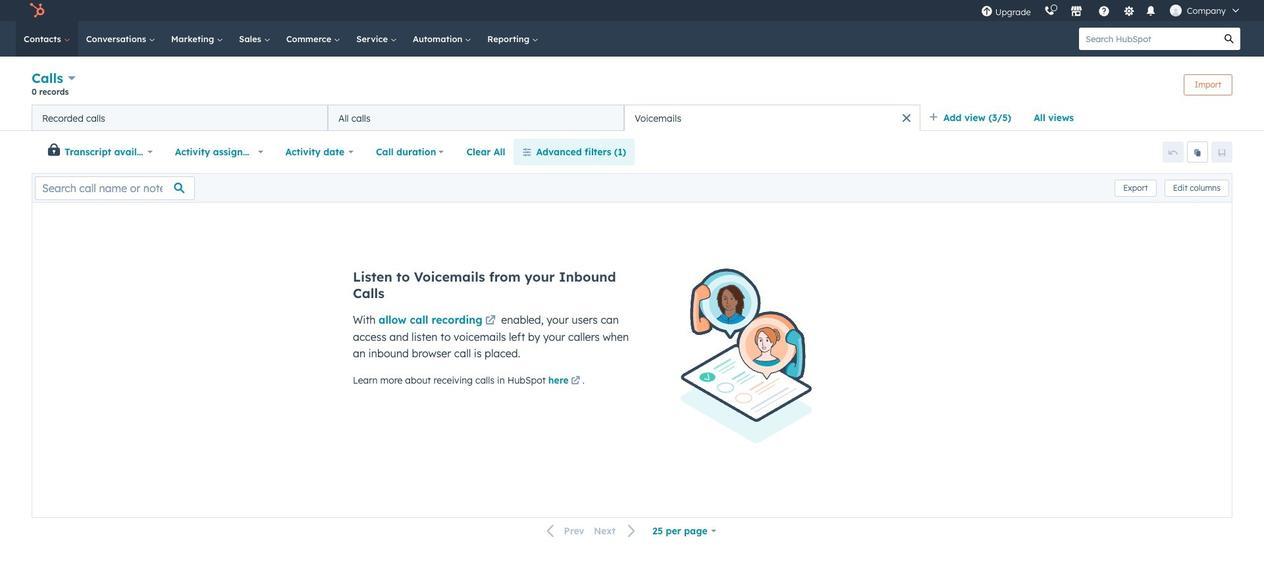 Task type: vqa. For each thing, say whether or not it's contained in the screenshot.
Marketplaces image
yes



Task type: locate. For each thing, give the bounding box(es) containing it.
banner
[[32, 68, 1233, 105]]

link opens in a new window image
[[485, 314, 496, 329], [485, 316, 496, 327], [571, 374, 580, 390]]

menu
[[975, 0, 1249, 21]]

Search HubSpot search field
[[1080, 28, 1218, 50]]



Task type: describe. For each thing, give the bounding box(es) containing it.
pagination navigation
[[539, 523, 644, 540]]

link opens in a new window image
[[571, 377, 580, 387]]

marketplaces image
[[1071, 6, 1083, 18]]

Search call name or notes search field
[[35, 176, 195, 200]]

jacob simon image
[[1170, 5, 1182, 16]]



